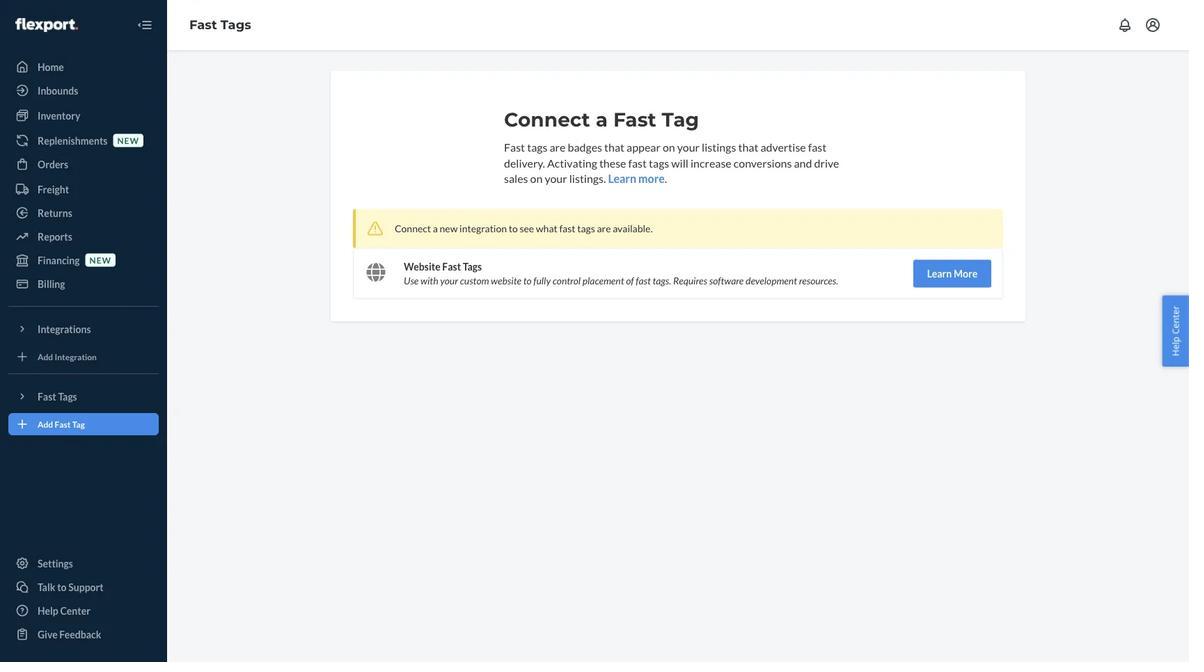 Task type: vqa. For each thing, say whether or not it's contained in the screenshot.
order
no



Task type: describe. For each thing, give the bounding box(es) containing it.
talk to support
[[38, 582, 104, 594]]

connect for connect a new integration to see what fast tags are available.
[[395, 223, 431, 235]]

help inside button
[[1170, 337, 1182, 357]]

more
[[954, 268, 978, 280]]

learn for learn more .
[[608, 172, 636, 186]]

orders link
[[8, 153, 159, 175]]

talk to support button
[[8, 577, 159, 599]]

integration
[[55, 352, 97, 362]]

talk
[[38, 582, 55, 594]]

settings
[[38, 558, 73, 570]]

help center inside help center button
[[1170, 306, 1182, 357]]

and
[[794, 156, 812, 170]]

orders
[[38, 158, 68, 170]]

placement
[[583, 275, 624, 287]]

add for add integration
[[38, 352, 53, 362]]

0 vertical spatial tags
[[221, 17, 251, 32]]

listings
[[702, 140, 736, 154]]

your inside website fast tags use with your custom website to fully control placement of fast tags. requires software development resources.
[[440, 275, 458, 287]]

learn more .
[[608, 172, 667, 186]]

fast tags inside "dropdown button"
[[38, 391, 77, 403]]

inbounds link
[[8, 79, 159, 102]]

1 horizontal spatial are
[[597, 223, 611, 235]]

2 that from the left
[[738, 140, 759, 154]]

to inside website fast tags use with your custom website to fully control placement of fast tags. requires software development resources.
[[523, 275, 532, 287]]

control
[[553, 275, 581, 287]]

delivery.
[[504, 156, 545, 170]]

of
[[626, 275, 634, 287]]

with
[[421, 275, 438, 287]]

open notifications image
[[1117, 17, 1134, 33]]

connect a fast tag
[[504, 108, 699, 132]]

inventory link
[[8, 104, 159, 127]]

1 vertical spatial help
[[38, 605, 58, 617]]

requires
[[673, 275, 708, 287]]

drive
[[814, 156, 839, 170]]

activating
[[547, 156, 597, 170]]

2 horizontal spatial tags
[[649, 156, 669, 170]]

tags.
[[653, 275, 671, 287]]

0 vertical spatial on
[[663, 140, 675, 154]]

connect for connect a fast tag
[[504, 108, 590, 132]]

use
[[404, 275, 419, 287]]

tags inside website fast tags use with your custom website to fully control placement of fast tags. requires software development resources.
[[463, 261, 482, 273]]

reports
[[38, 231, 72, 243]]

add fast tag link
[[8, 414, 159, 436]]

resources.
[[799, 275, 839, 287]]

a for new
[[433, 223, 438, 235]]

financing
[[38, 255, 80, 266]]

custom
[[460, 275, 489, 287]]

2 horizontal spatial new
[[440, 223, 458, 235]]

reports link
[[8, 226, 159, 248]]

tags inside "dropdown button"
[[58, 391, 77, 403]]

1 horizontal spatial tag
[[662, 108, 699, 132]]

freight
[[38, 183, 69, 195]]

fast tags are badges that appear on your listings that advertise fast delivery. activating these fast tags will increase conversions and drive sales on your listings.
[[504, 140, 839, 186]]

listings.
[[569, 172, 606, 186]]

flexport logo image
[[15, 18, 78, 32]]

billing link
[[8, 273, 159, 295]]

fast up appear
[[613, 108, 656, 132]]

development
[[746, 275, 797, 287]]

more
[[639, 172, 665, 186]]

fast tags button
[[8, 386, 159, 408]]

0 horizontal spatial tags
[[527, 140, 548, 154]]



Task type: locate. For each thing, give the bounding box(es) containing it.
1 horizontal spatial your
[[545, 172, 567, 186]]

tag down fast tags "dropdown button" at the bottom left of the page
[[72, 420, 85, 430]]

to right the talk
[[57, 582, 67, 594]]

add
[[38, 352, 53, 362], [38, 420, 53, 430]]

2 horizontal spatial tags
[[463, 261, 482, 273]]

give feedback button
[[8, 624, 159, 646]]

0 horizontal spatial your
[[440, 275, 458, 287]]

help center inside help center link
[[38, 605, 90, 617]]

1 vertical spatial fast tags
[[38, 391, 77, 403]]

center inside button
[[1170, 306, 1182, 335]]

give feedback
[[38, 629, 101, 641]]

new down reports link
[[90, 255, 111, 265]]

new
[[117, 135, 139, 145], [440, 223, 458, 235], [90, 255, 111, 265]]

1 horizontal spatial tags
[[221, 17, 251, 32]]

1 vertical spatial on
[[530, 172, 543, 186]]

2 vertical spatial to
[[57, 582, 67, 594]]

0 vertical spatial to
[[509, 223, 518, 235]]

connect up website
[[395, 223, 431, 235]]

0 vertical spatial tag
[[662, 108, 699, 132]]

connect a new integration to see what fast tags are available.
[[395, 223, 653, 235]]

home
[[38, 61, 64, 73]]

will
[[672, 156, 689, 170]]

give
[[38, 629, 58, 641]]

0 vertical spatial new
[[117, 135, 139, 145]]

fast right of
[[636, 275, 651, 287]]

.
[[665, 172, 667, 186]]

add integration
[[38, 352, 97, 362]]

1 horizontal spatial on
[[663, 140, 675, 154]]

2 vertical spatial new
[[90, 255, 111, 265]]

what
[[536, 223, 558, 235]]

a for fast
[[596, 108, 608, 132]]

add for add fast tag
[[38, 420, 53, 430]]

fast inside add fast tag link
[[55, 420, 71, 430]]

add down fast tags "dropdown button" at the bottom left of the page
[[38, 420, 53, 430]]

fast inside fast tags are badges that appear on your listings that advertise fast delivery. activating these fast tags will increase conversions and drive sales on your listings.
[[504, 140, 525, 154]]

to
[[509, 223, 518, 235], [523, 275, 532, 287], [57, 582, 67, 594]]

help center link
[[8, 600, 159, 623]]

0 horizontal spatial to
[[57, 582, 67, 594]]

learn more
[[927, 268, 978, 280]]

are
[[550, 140, 566, 154], [597, 223, 611, 235]]

these
[[600, 156, 626, 170]]

0 horizontal spatial are
[[550, 140, 566, 154]]

learn down these
[[608, 172, 636, 186]]

inbounds
[[38, 85, 78, 96]]

0 horizontal spatial help
[[38, 605, 58, 617]]

tags up "delivery."
[[527, 140, 548, 154]]

tag inside add fast tag link
[[72, 420, 85, 430]]

0 horizontal spatial connect
[[395, 223, 431, 235]]

integrations button
[[8, 318, 159, 341]]

available.
[[613, 223, 653, 235]]

to left see
[[509, 223, 518, 235]]

fast right what
[[559, 223, 576, 235]]

2 horizontal spatial your
[[677, 140, 700, 154]]

are up activating
[[550, 140, 566, 154]]

on down "delivery."
[[530, 172, 543, 186]]

add left integration
[[38, 352, 53, 362]]

support
[[68, 582, 104, 594]]

1 vertical spatial tags
[[649, 156, 669, 170]]

fully
[[534, 275, 551, 287]]

1 vertical spatial center
[[60, 605, 90, 617]]

0 horizontal spatial a
[[433, 223, 438, 235]]

1 horizontal spatial help center
[[1170, 306, 1182, 357]]

website
[[491, 275, 522, 287]]

0 vertical spatial add
[[38, 352, 53, 362]]

that
[[605, 140, 625, 154], [738, 140, 759, 154]]

are inside fast tags are badges that appear on your listings that advertise fast delivery. activating these fast tags will increase conversions and drive sales on your listings.
[[550, 140, 566, 154]]

tags right what
[[577, 223, 595, 235]]

0 horizontal spatial on
[[530, 172, 543, 186]]

0 vertical spatial a
[[596, 108, 608, 132]]

1 vertical spatial tag
[[72, 420, 85, 430]]

increase
[[691, 156, 732, 170]]

1 vertical spatial your
[[545, 172, 567, 186]]

0 vertical spatial help
[[1170, 337, 1182, 357]]

1 horizontal spatial to
[[509, 223, 518, 235]]

see
[[520, 223, 534, 235]]

2 horizontal spatial to
[[523, 275, 532, 287]]

returns link
[[8, 202, 159, 224]]

tag
[[662, 108, 699, 132], [72, 420, 85, 430]]

0 vertical spatial are
[[550, 140, 566, 154]]

help center
[[1170, 306, 1182, 357], [38, 605, 90, 617]]

fast tags link
[[189, 17, 251, 32]]

0 horizontal spatial new
[[90, 255, 111, 265]]

2 vertical spatial tags
[[577, 223, 595, 235]]

help center button
[[1163, 296, 1189, 367]]

fast inside website fast tags use with your custom website to fully control placement of fast tags. requires software development resources.
[[442, 261, 461, 273]]

globe image
[[366, 263, 386, 282]]

replenishments
[[38, 135, 108, 147]]

fast up "delivery."
[[504, 140, 525, 154]]

2 vertical spatial your
[[440, 275, 458, 287]]

0 vertical spatial learn
[[608, 172, 636, 186]]

integrations
[[38, 323, 91, 335]]

learn left "more"
[[927, 268, 952, 280]]

1 vertical spatial to
[[523, 275, 532, 287]]

fast
[[808, 140, 827, 154], [629, 156, 647, 170], [559, 223, 576, 235], [636, 275, 651, 287]]

integration
[[460, 223, 507, 235]]

sales
[[504, 172, 528, 186]]

your right with
[[440, 275, 458, 287]]

add integration link
[[8, 346, 159, 368]]

fast up 'custom'
[[442, 261, 461, 273]]

fast
[[189, 17, 217, 32], [613, 108, 656, 132], [504, 140, 525, 154], [442, 261, 461, 273], [38, 391, 56, 403], [55, 420, 71, 430]]

new for replenishments
[[117, 135, 139, 145]]

1 vertical spatial add
[[38, 420, 53, 430]]

1 horizontal spatial new
[[117, 135, 139, 145]]

advertise
[[761, 140, 806, 154]]

appear
[[627, 140, 661, 154]]

tag up will
[[662, 108, 699, 132]]

fast inside fast tags "dropdown button"
[[38, 391, 56, 403]]

1 vertical spatial are
[[597, 223, 611, 235]]

website fast tags use with your custom website to fully control placement of fast tags. requires software development resources.
[[404, 261, 839, 287]]

to left the fully
[[523, 275, 532, 287]]

0 vertical spatial center
[[1170, 306, 1182, 335]]

1 horizontal spatial fast tags
[[189, 17, 251, 32]]

conversions
[[734, 156, 792, 170]]

your up will
[[677, 140, 700, 154]]

returns
[[38, 207, 72, 219]]

a up website
[[433, 223, 438, 235]]

1 vertical spatial help center
[[38, 605, 90, 617]]

fast tags
[[189, 17, 251, 32], [38, 391, 77, 403]]

learn more button
[[608, 171, 665, 187]]

0 horizontal spatial that
[[605, 140, 625, 154]]

2 vertical spatial tags
[[58, 391, 77, 403]]

website
[[404, 261, 441, 273]]

0 vertical spatial your
[[677, 140, 700, 154]]

0 vertical spatial connect
[[504, 108, 590, 132]]

learn for learn more
[[927, 268, 952, 280]]

new left integration
[[440, 223, 458, 235]]

fast up drive
[[808, 140, 827, 154]]

0 horizontal spatial tags
[[58, 391, 77, 403]]

1 vertical spatial tags
[[463, 261, 482, 273]]

badges
[[568, 140, 602, 154]]

settings link
[[8, 553, 159, 575]]

1 vertical spatial connect
[[395, 223, 431, 235]]

0 horizontal spatial fast tags
[[38, 391, 77, 403]]

0 vertical spatial tags
[[527, 140, 548, 154]]

1 horizontal spatial learn
[[927, 268, 952, 280]]

open account menu image
[[1145, 17, 1162, 33]]

inventory
[[38, 110, 80, 122]]

1 horizontal spatial tags
[[577, 223, 595, 235]]

1 vertical spatial new
[[440, 223, 458, 235]]

your down activating
[[545, 172, 567, 186]]

connect up badges
[[504, 108, 590, 132]]

home link
[[8, 56, 159, 78]]

new for financing
[[90, 255, 111, 265]]

1 add from the top
[[38, 352, 53, 362]]

tags
[[527, 140, 548, 154], [649, 156, 669, 170], [577, 223, 595, 235]]

0 vertical spatial fast tags
[[189, 17, 251, 32]]

are left 'available.'
[[597, 223, 611, 235]]

a
[[596, 108, 608, 132], [433, 223, 438, 235]]

tags
[[221, 17, 251, 32], [463, 261, 482, 273], [58, 391, 77, 403]]

help
[[1170, 337, 1182, 357], [38, 605, 58, 617]]

1 horizontal spatial connect
[[504, 108, 590, 132]]

fast up 'add fast tag' at the bottom left of page
[[38, 391, 56, 403]]

1 horizontal spatial help
[[1170, 337, 1182, 357]]

1 horizontal spatial center
[[1170, 306, 1182, 335]]

on up will
[[663, 140, 675, 154]]

on
[[663, 140, 675, 154], [530, 172, 543, 186]]

that up these
[[605, 140, 625, 154]]

software
[[709, 275, 744, 287]]

fast inside website fast tags use with your custom website to fully control placement of fast tags. requires software development resources.
[[636, 275, 651, 287]]

1 horizontal spatial that
[[738, 140, 759, 154]]

0 vertical spatial help center
[[1170, 306, 1182, 357]]

fast down fast tags "dropdown button" at the bottom left of the page
[[55, 420, 71, 430]]

a up badges
[[596, 108, 608, 132]]

learn
[[608, 172, 636, 186], [927, 268, 952, 280]]

0 horizontal spatial help center
[[38, 605, 90, 617]]

add fast tag
[[38, 420, 85, 430]]

0 horizontal spatial learn
[[608, 172, 636, 186]]

freight link
[[8, 178, 159, 201]]

center
[[1170, 306, 1182, 335], [60, 605, 90, 617]]

fast right close navigation image at the top left
[[189, 17, 217, 32]]

learn more button
[[914, 260, 992, 288]]

2 add from the top
[[38, 420, 53, 430]]

0 horizontal spatial center
[[60, 605, 90, 617]]

learn inside button
[[927, 268, 952, 280]]

1 vertical spatial a
[[433, 223, 438, 235]]

1 vertical spatial learn
[[927, 268, 952, 280]]

connect
[[504, 108, 590, 132], [395, 223, 431, 235]]

0 horizontal spatial tag
[[72, 420, 85, 430]]

your
[[677, 140, 700, 154], [545, 172, 567, 186], [440, 275, 458, 287]]

new up the orders link
[[117, 135, 139, 145]]

fast up learn more .
[[629, 156, 647, 170]]

to inside button
[[57, 582, 67, 594]]

that up conversions
[[738, 140, 759, 154]]

1 horizontal spatial a
[[596, 108, 608, 132]]

close navigation image
[[136, 17, 153, 33]]

feedback
[[59, 629, 101, 641]]

billing
[[38, 278, 65, 290]]

1 that from the left
[[605, 140, 625, 154]]

tags up .
[[649, 156, 669, 170]]



